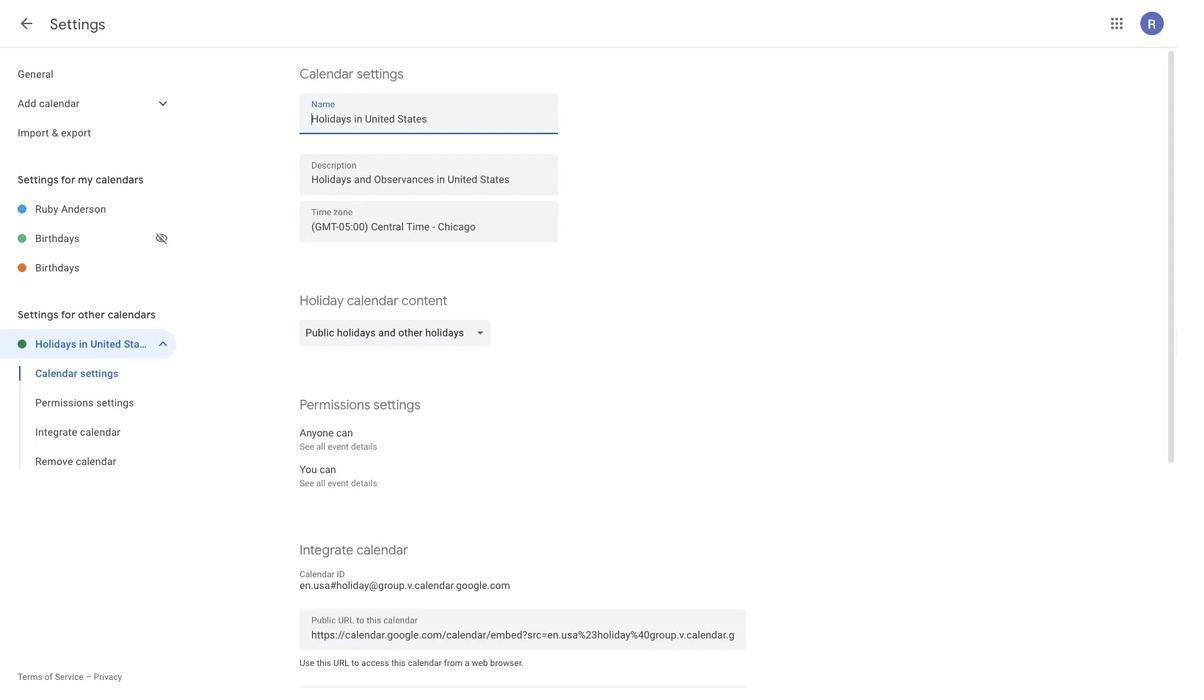 Task type: describe. For each thing, give the bounding box(es) containing it.
calendars for settings for other calendars
[[108, 308, 156, 322]]

calendar inside group
[[35, 368, 78, 380]]

permissions settings inside group
[[35, 397, 134, 409]]

holidays in united states tree item
[[0, 330, 176, 359]]

calendar id en.usa#holiday@group.v.calendar.google.com
[[300, 570, 510, 592]]

privacy
[[94, 673, 122, 683]]

0 vertical spatial calendar settings
[[300, 66, 404, 83]]

can for anyone can
[[336, 427, 353, 439]]

settings for other calendars tree
[[0, 330, 176, 477]]

united
[[90, 338, 121, 350]]

settings for other calendars
[[18, 308, 156, 322]]

add
[[18, 97, 36, 109]]

to
[[351, 658, 359, 669]]

integrate inside group
[[35, 426, 77, 438]]

integrate calendar inside settings for other calendars tree
[[35, 426, 121, 438]]

states
[[124, 338, 154, 350]]

1 this from the left
[[317, 658, 331, 669]]

settings for my calendars
[[18, 173, 144, 187]]

export
[[61, 127, 91, 139]]

en.usa#holiday@group.v.calendar.google.com
[[300, 580, 510, 592]]

details for you can
[[351, 479, 377, 489]]

calendar up &
[[39, 97, 80, 109]]

content
[[402, 293, 448, 310]]

calendar inside "calendar id en.usa#holiday@group.v.calendar.google.com"
[[300, 570, 335, 580]]

calendars for settings for my calendars
[[96, 173, 144, 187]]

browser.
[[490, 658, 524, 669]]

access
[[361, 658, 389, 669]]

see for you can
[[300, 479, 314, 489]]

use this url to access this calendar from a web browser.
[[300, 658, 524, 669]]

group containing calendar settings
[[0, 359, 176, 477]]

anderson
[[61, 203, 106, 215]]

ruby
[[35, 203, 58, 215]]

ruby anderson tree item
[[0, 195, 176, 224]]

service
[[55, 673, 83, 683]]

holiday
[[300, 293, 344, 310]]

web
[[472, 658, 488, 669]]

from
[[444, 658, 463, 669]]

2 birthdays tree item from the top
[[0, 253, 176, 283]]

my
[[78, 173, 93, 187]]

terms
[[18, 673, 42, 683]]

calendar up remove calendar
[[80, 426, 121, 438]]

you
[[300, 464, 317, 476]]

all for you
[[316, 479, 325, 489]]

import
[[18, 127, 49, 139]]

for for other
[[61, 308, 75, 322]]

holidays
[[35, 338, 76, 350]]

–
[[86, 673, 91, 683]]

settings heading
[[50, 15, 106, 33]]

holidays in united states link
[[35, 330, 154, 359]]

1 birthdays link from the top
[[35, 224, 153, 253]]



Task type: locate. For each thing, give the bounding box(es) containing it.
calendar settings
[[300, 66, 404, 83], [35, 368, 119, 380]]

1 horizontal spatial calendar settings
[[300, 66, 404, 83]]

0 horizontal spatial integrate calendar
[[35, 426, 121, 438]]

holidays in united states
[[35, 338, 154, 350]]

details down anyone can see all event details
[[351, 479, 377, 489]]

birthdays tree item
[[0, 224, 176, 253], [0, 253, 176, 283]]

1 birthdays from the top
[[35, 232, 80, 245]]

1 horizontal spatial this
[[391, 658, 406, 669]]

calendars up states
[[108, 308, 156, 322]]

integrate
[[35, 426, 77, 438], [300, 542, 354, 559]]

for
[[61, 173, 75, 187], [61, 308, 75, 322]]

2 event from the top
[[328, 479, 349, 489]]

2 details from the top
[[351, 479, 377, 489]]

Holidays and Observances in United States text field
[[300, 171, 558, 189]]

tree
[[0, 59, 176, 148]]

1 vertical spatial all
[[316, 479, 325, 489]]

details inside anyone can see all event details
[[351, 442, 377, 452]]

tree containing general
[[0, 59, 176, 148]]

remove calendar
[[35, 456, 116, 468]]

details for anyone can
[[351, 442, 377, 452]]

terms of service – privacy
[[18, 673, 122, 683]]

0 horizontal spatial permissions settings
[[35, 397, 134, 409]]

2 permissions from the left
[[300, 397, 370, 414]]

can
[[336, 427, 353, 439], [320, 464, 336, 476]]

for left my on the left of page
[[61, 173, 75, 187]]

birthdays link
[[35, 224, 153, 253], [35, 253, 176, 283]]

permissions settings up anyone can see all event details
[[300, 397, 421, 414]]

birthdays
[[35, 232, 80, 245], [35, 262, 80, 274]]

you can see all event details
[[300, 464, 377, 489]]

1 vertical spatial details
[[351, 479, 377, 489]]

details inside you can see all event details
[[351, 479, 377, 489]]

event down anyone can see all event details
[[328, 479, 349, 489]]

in
[[79, 338, 88, 350]]

birthdays up settings for other calendars at the left of the page
[[35, 262, 80, 274]]

2 vertical spatial calendar
[[300, 570, 335, 580]]

1 vertical spatial for
[[61, 308, 75, 322]]

calendar right holiday
[[347, 293, 399, 310]]

0 vertical spatial event
[[328, 442, 349, 452]]

2 this from the left
[[391, 658, 406, 669]]

event inside anyone can see all event details
[[328, 442, 349, 452]]

0 vertical spatial calendars
[[96, 173, 144, 187]]

2 for from the top
[[61, 308, 75, 322]]

calendar left from
[[408, 658, 442, 669]]

integrate calendar
[[35, 426, 121, 438], [300, 542, 408, 559]]

1 vertical spatial calendar
[[35, 368, 78, 380]]

calendar right remove
[[76, 456, 116, 468]]

0 horizontal spatial calendar settings
[[35, 368, 119, 380]]

ruby anderson
[[35, 203, 106, 215]]

can for you can
[[320, 464, 336, 476]]

birthdays link up the other
[[35, 253, 176, 283]]

0 vertical spatial birthdays
[[35, 232, 80, 245]]

all down you
[[316, 479, 325, 489]]

2 all from the top
[[316, 479, 325, 489]]

birthdays down ruby
[[35, 232, 80, 245]]

event
[[328, 442, 349, 452], [328, 479, 349, 489]]

event down anyone
[[328, 442, 349, 452]]

settings
[[50, 15, 106, 33], [18, 173, 59, 187], [18, 308, 59, 322]]

&
[[52, 127, 58, 139]]

see for anyone can
[[300, 442, 314, 452]]

details
[[351, 442, 377, 452], [351, 479, 377, 489]]

1 horizontal spatial permissions settings
[[300, 397, 421, 414]]

see down you
[[300, 479, 314, 489]]

integrate up remove
[[35, 426, 77, 438]]

1 all from the top
[[316, 442, 325, 452]]

permissions inside group
[[35, 397, 94, 409]]

see down anyone
[[300, 442, 314, 452]]

import & export
[[18, 127, 91, 139]]

1 event from the top
[[328, 442, 349, 452]]

for left the other
[[61, 308, 75, 322]]

0 vertical spatial settings
[[50, 15, 106, 33]]

id
[[337, 570, 345, 580]]

can inside you can see all event details
[[320, 464, 336, 476]]

this right access
[[391, 658, 406, 669]]

can inside anyone can see all event details
[[336, 427, 353, 439]]

this
[[317, 658, 331, 669], [391, 658, 406, 669]]

general
[[18, 68, 54, 80]]

0 vertical spatial integrate calendar
[[35, 426, 121, 438]]

settings
[[357, 66, 404, 83], [80, 368, 119, 380], [96, 397, 134, 409], [374, 397, 421, 414]]

0 vertical spatial all
[[316, 442, 325, 452]]

2 permissions settings from the left
[[300, 397, 421, 414]]

0 vertical spatial details
[[351, 442, 377, 452]]

permissions settings
[[35, 397, 134, 409], [300, 397, 421, 414]]

permissions settings down holidays in united states tree item
[[35, 397, 134, 409]]

settings right the go back image
[[50, 15, 106, 33]]

0 horizontal spatial integrate
[[35, 426, 77, 438]]

1 vertical spatial birthdays
[[35, 262, 80, 274]]

of
[[45, 673, 53, 683]]

2 birthdays from the top
[[35, 262, 80, 274]]

remove
[[35, 456, 73, 468]]

privacy link
[[94, 673, 122, 683]]

url
[[333, 658, 349, 669]]

settings for settings for my calendars
[[18, 173, 59, 187]]

2 birthdays link from the top
[[35, 253, 176, 283]]

anyone
[[300, 427, 334, 439]]

settings for settings
[[50, 15, 106, 33]]

1 vertical spatial calendar settings
[[35, 368, 119, 380]]

1 birthdays tree item from the top
[[0, 224, 176, 253]]

all down anyone
[[316, 442, 325, 452]]

1 vertical spatial settings
[[18, 173, 59, 187]]

can right anyone
[[336, 427, 353, 439]]

group
[[0, 359, 176, 477]]

1 vertical spatial calendars
[[108, 308, 156, 322]]

1 horizontal spatial integrate calendar
[[300, 542, 408, 559]]

see inside you can see all event details
[[300, 479, 314, 489]]

event inside you can see all event details
[[328, 479, 349, 489]]

calendar
[[300, 66, 354, 83], [35, 368, 78, 380], [300, 570, 335, 580]]

use
[[300, 658, 315, 669]]

all inside anyone can see all event details
[[316, 442, 325, 452]]

a
[[465, 658, 470, 669]]

None text field
[[311, 109, 546, 129], [311, 626, 734, 646], [311, 109, 546, 129], [311, 626, 734, 646]]

all inside you can see all event details
[[316, 479, 325, 489]]

terms of service link
[[18, 673, 83, 683]]

permissions
[[35, 397, 94, 409], [300, 397, 370, 414]]

birthdays link down anderson
[[35, 224, 153, 253]]

None field
[[300, 320, 497, 347]]

this right use
[[317, 658, 331, 669]]

1 permissions settings from the left
[[35, 397, 134, 409]]

1 horizontal spatial permissions
[[300, 397, 370, 414]]

0 vertical spatial for
[[61, 173, 75, 187]]

settings up holidays
[[18, 308, 59, 322]]

calendar
[[39, 97, 80, 109], [347, 293, 399, 310], [80, 426, 121, 438], [76, 456, 116, 468], [357, 542, 408, 559], [408, 658, 442, 669]]

other
[[78, 308, 105, 322]]

calendar settings inside settings for other calendars tree
[[35, 368, 119, 380]]

2 vertical spatial settings
[[18, 308, 59, 322]]

2 see from the top
[[300, 479, 314, 489]]

1 vertical spatial see
[[300, 479, 314, 489]]

calendars
[[96, 173, 144, 187], [108, 308, 156, 322]]

0 vertical spatial integrate
[[35, 426, 77, 438]]

1 vertical spatial integrate
[[300, 542, 354, 559]]

None text field
[[311, 217, 546, 237]]

0 horizontal spatial permissions
[[35, 397, 94, 409]]

1 for from the top
[[61, 173, 75, 187]]

settings for my calendars tree
[[0, 195, 176, 283]]

event for you can
[[328, 479, 349, 489]]

details up you can see all event details
[[351, 442, 377, 452]]

birthdays tree item up settings for other calendars at the left of the page
[[0, 253, 176, 283]]

integrate calendar up remove calendar
[[35, 426, 121, 438]]

all for anyone
[[316, 442, 325, 452]]

settings for settings for other calendars
[[18, 308, 59, 322]]

0 vertical spatial see
[[300, 442, 314, 452]]

permissions down holidays
[[35, 397, 94, 409]]

1 details from the top
[[351, 442, 377, 452]]

see
[[300, 442, 314, 452], [300, 479, 314, 489]]

add calendar
[[18, 97, 80, 109]]

all
[[316, 442, 325, 452], [316, 479, 325, 489]]

calendar up "calendar id en.usa#holiday@group.v.calendar.google.com"
[[357, 542, 408, 559]]

integrate calendar up id
[[300, 542, 408, 559]]

event for anyone can
[[328, 442, 349, 452]]

1 vertical spatial can
[[320, 464, 336, 476]]

birthdays tree item down anderson
[[0, 224, 176, 253]]

1 vertical spatial integrate calendar
[[300, 542, 408, 559]]

go back image
[[18, 15, 35, 32]]

1 see from the top
[[300, 442, 314, 452]]

integrate up id
[[300, 542, 354, 559]]

holiday calendar content
[[300, 293, 448, 310]]

anyone can see all event details
[[300, 427, 377, 452]]

see inside anyone can see all event details
[[300, 442, 314, 452]]

can right you
[[320, 464, 336, 476]]

1 permissions from the left
[[35, 397, 94, 409]]

0 vertical spatial can
[[336, 427, 353, 439]]

permissions up anyone
[[300, 397, 370, 414]]

1 vertical spatial event
[[328, 479, 349, 489]]

settings up ruby
[[18, 173, 59, 187]]

calendars right my on the left of page
[[96, 173, 144, 187]]

0 vertical spatial calendar
[[300, 66, 354, 83]]

0 horizontal spatial this
[[317, 658, 331, 669]]

for for my
[[61, 173, 75, 187]]

1 horizontal spatial integrate
[[300, 542, 354, 559]]



Task type: vqa. For each thing, say whether or not it's contained in the screenshot.
the right daily stand-up ,
no



